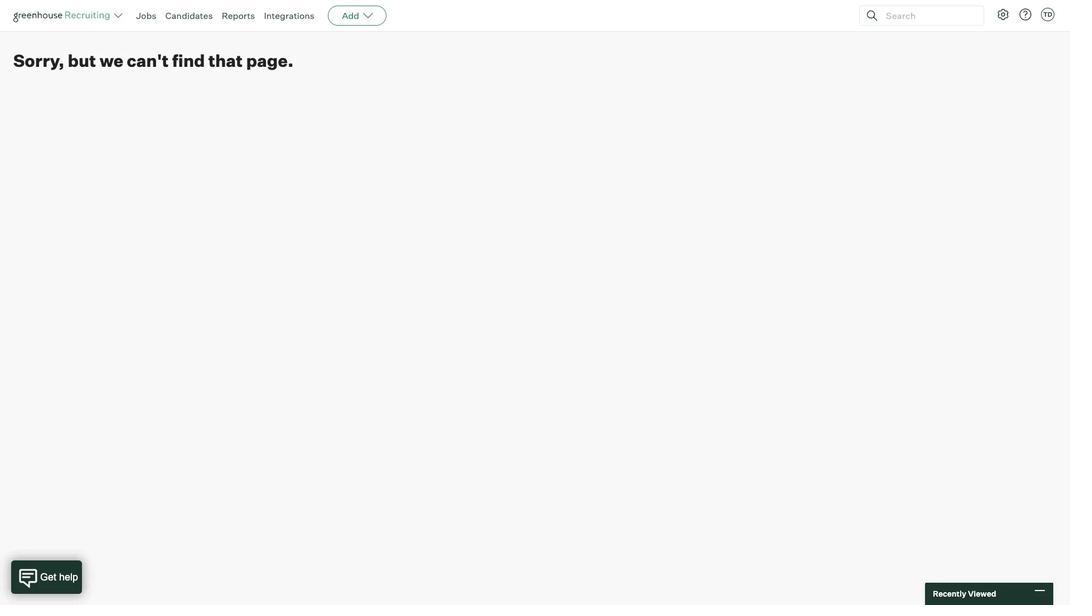 Task type: describe. For each thing, give the bounding box(es) containing it.
reports
[[222, 10, 255, 21]]

sorry,
[[13, 50, 64, 71]]

recently
[[933, 590, 966, 599]]

page.
[[246, 50, 294, 71]]

can't
[[127, 50, 169, 71]]

greenhouse recruiting image
[[13, 9, 114, 22]]

reports link
[[222, 10, 255, 21]]

candidates
[[165, 10, 213, 21]]

configure image
[[997, 8, 1010, 21]]

jobs
[[136, 10, 156, 21]]

add button
[[328, 6, 387, 26]]

td button
[[1039, 6, 1057, 23]]

candidates link
[[165, 10, 213, 21]]

td button
[[1041, 8, 1054, 21]]



Task type: locate. For each thing, give the bounding box(es) containing it.
but
[[68, 50, 96, 71]]

that
[[208, 50, 243, 71]]

integrations link
[[264, 10, 315, 21]]

td
[[1043, 11, 1052, 18]]

add
[[342, 10, 359, 21]]

sorry, but we can't find that page.
[[13, 50, 294, 71]]

integrations
[[264, 10, 315, 21]]

jobs link
[[136, 10, 156, 21]]

find
[[172, 50, 205, 71]]

recently viewed
[[933, 590, 996, 599]]

Search text field
[[883, 8, 974, 24]]

we
[[100, 50, 123, 71]]

viewed
[[968, 590, 996, 599]]



Task type: vqa. For each thing, say whether or not it's contained in the screenshot.
the bottom current
no



